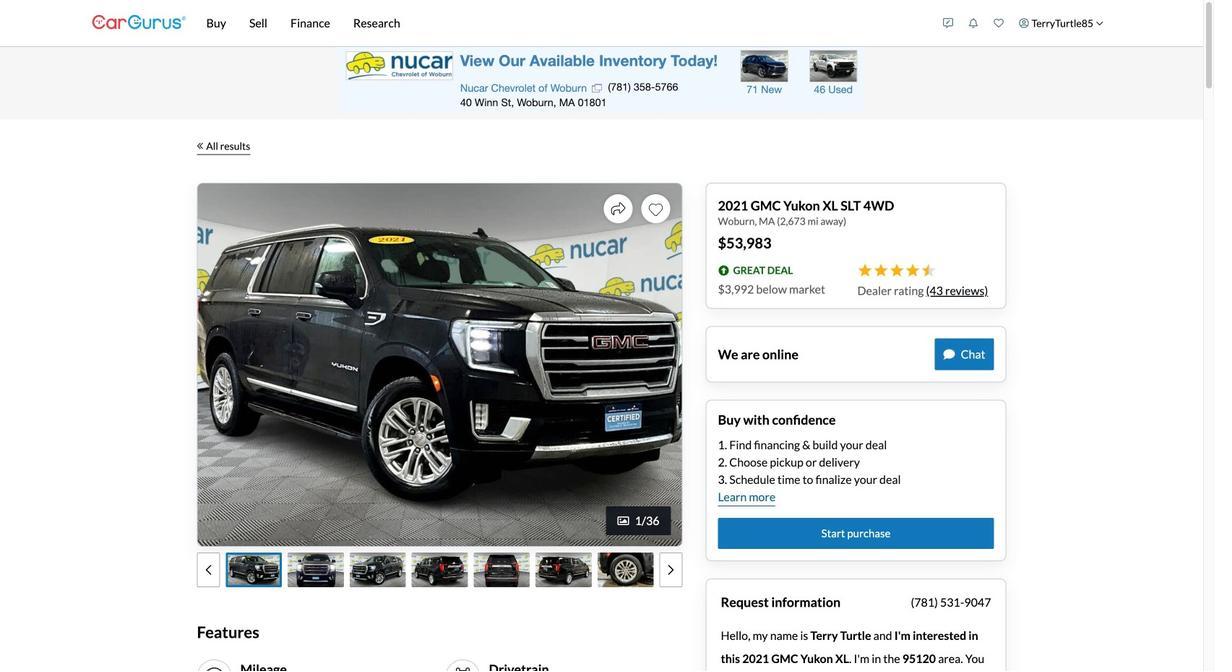 Task type: describe. For each thing, give the bounding box(es) containing it.
view vehicle photo 1 image
[[226, 553, 282, 588]]

image image
[[618, 515, 629, 527]]

user icon image
[[1019, 18, 1029, 28]]

prev page image
[[206, 565, 211, 576]]

vehicle full photo image
[[198, 184, 682, 547]]

view vehicle photo 2 image
[[288, 553, 344, 588]]

view vehicle photo 5 image
[[474, 553, 530, 588]]

advertisement element
[[339, 47, 865, 112]]

view vehicle photo 3 image
[[350, 553, 406, 588]]

view vehicle photo 6 image
[[536, 553, 592, 588]]

comment image
[[944, 349, 955, 360]]

view vehicle photo 4 image
[[412, 553, 468, 588]]

open notifications image
[[969, 18, 979, 28]]

share image
[[611, 202, 626, 216]]



Task type: vqa. For each thing, say whether or not it's contained in the screenshot.
first plus Icon from the bottom of the page
no



Task type: locate. For each thing, give the bounding box(es) containing it.
menu
[[936, 3, 1111, 43]]

4.5 rating image
[[858, 264, 936, 278]]

menu item
[[1012, 3, 1111, 43]]

add a car review image
[[943, 18, 953, 28]]

tab list
[[197, 553, 683, 588]]

next page image
[[668, 565, 674, 576]]

chevron double left image
[[197, 142, 203, 150]]

saved cars image
[[994, 18, 1004, 28]]

menu bar
[[186, 0, 936, 46]]

chevron down image
[[1096, 19, 1104, 27]]

view vehicle photo 7 image
[[598, 553, 654, 588]]

drivetrain image
[[451, 666, 475, 671]]

mileage image
[[203, 666, 226, 671]]



